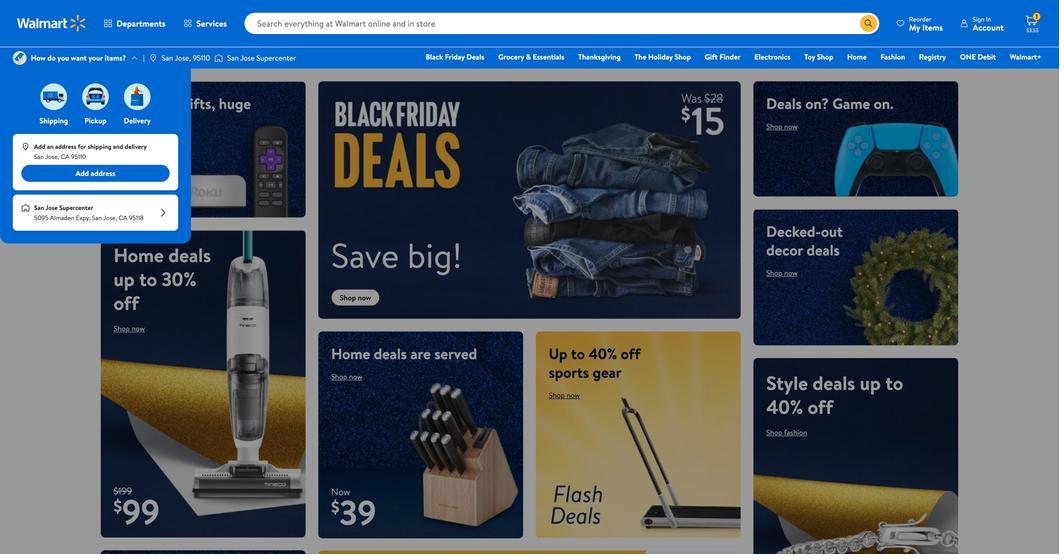 Task type: describe. For each thing, give the bounding box(es) containing it.
add for add address
[[76, 168, 89, 179]]

off for style deals up to 40% off
[[808, 394, 834, 420]]

black friday deals link
[[421, 51, 489, 63]]

sign
[[973, 15, 985, 24]]

jose for san jose supercenter
[[240, 53, 255, 63]]

add for add an address for shipping and delivery san jose, ca 95110
[[34, 142, 45, 151]]

do
[[47, 53, 56, 63]]

shop for save big!
[[340, 293, 356, 303]]

shop now link for deals on? game on.
[[767, 121, 798, 132]]

off for home deals up to 30% off
[[114, 290, 139, 316]]

on?
[[806, 93, 829, 114]]

shop now for save big!
[[340, 293, 371, 303]]

home deals are served
[[331, 344, 477, 364]]

grocery
[[498, 52, 524, 62]]

departments
[[117, 18, 166, 29]]

now for home deals are served
[[349, 372, 363, 382]]

decor
[[767, 240, 803, 261]]

sign in account
[[973, 15, 1004, 33]]

off inside the "up to 40% off sports gear"
[[621, 344, 641, 364]]

shop now for home deals up to 30% off
[[114, 324, 145, 334]]

shop fashion link
[[767, 428, 808, 438]]

add address
[[76, 168, 115, 179]]

my
[[909, 22, 921, 33]]

save big!
[[331, 232, 462, 279]]

style
[[767, 370, 808, 397]]

0 vertical spatial jose,
[[175, 53, 191, 63]]

to for style
[[886, 370, 904, 397]]

reorder
[[909, 15, 932, 24]]

one
[[960, 52, 976, 62]]

deals for home deals up to 30% off
[[168, 242, 211, 268]]

shipping
[[88, 142, 111, 151]]

$ for 39
[[331, 495, 340, 519]]

39
[[340, 489, 376, 536]]

shop now link for decked-out decor deals
[[767, 268, 798, 278]]

now for deals on? game on.
[[785, 121, 798, 132]]

now
[[331, 486, 350, 499]]

services
[[196, 18, 227, 29]]

essentials
[[533, 52, 565, 62]]

delivery
[[124, 115, 151, 126]]

address inside add address button
[[91, 168, 115, 179]]

high tech gifts, huge savings
[[114, 93, 251, 133]]

registry
[[919, 52, 947, 62]]

deals on? game on.
[[767, 93, 894, 114]]

shop now for high tech gifts, huge savings
[[114, 140, 145, 150]]

expy,
[[76, 213, 91, 223]]

finder
[[720, 52, 741, 62]]

to for home
[[139, 266, 157, 292]]

walmart+ link
[[1005, 51, 1047, 63]]

san inside add an address for shipping and delivery san jose, ca 95110
[[34, 152, 44, 161]]

are
[[411, 344, 431, 364]]

how do you want your items?
[[31, 53, 126, 63]]

thanksgiving link
[[574, 51, 626, 63]]

$199 $ 99
[[114, 485, 160, 535]]

1 vertical spatial  image
[[21, 204, 30, 212]]

95110 inside add an address for shipping and delivery san jose, ca 95110
[[71, 152, 86, 161]]

san for san jose, 95110
[[162, 53, 173, 63]]

jose, inside add an address for shipping and delivery san jose, ca 95110
[[45, 152, 59, 161]]

friday
[[445, 52, 465, 62]]

pickup
[[85, 115, 106, 126]]

deals for home deals are served
[[374, 344, 407, 364]]

 image left an
[[21, 143, 30, 151]]

black
[[426, 52, 443, 62]]

$ for 99
[[114, 495, 122, 518]]

gift finder
[[705, 52, 741, 62]]

supercenter for san jose supercenter
[[257, 53, 296, 63]]

out
[[821, 221, 843, 242]]

 image for delivery
[[124, 84, 151, 110]]

walmart+
[[1010, 52, 1042, 62]]

shop now link for up to 40% off sports gear
[[549, 390, 580, 401]]

home deals up to 30% off
[[114, 242, 211, 316]]

shipping
[[39, 115, 68, 126]]

shop now for deals on? game on.
[[767, 121, 798, 132]]

now for home deals up to 30% off
[[132, 324, 145, 334]]

want
[[71, 53, 87, 63]]

game
[[833, 93, 871, 114]]

|
[[143, 53, 145, 63]]

add an address for shipping and delivery san jose, ca 95110
[[34, 142, 147, 161]]

now $ 39
[[331, 486, 376, 536]]

40% inside style deals up to 40% off
[[767, 394, 804, 420]]

add address button
[[21, 165, 170, 182]]

jose for san jose supercenter 5095 almaden expy, san jose, ca 95118
[[45, 203, 58, 212]]

electronics
[[755, 52, 791, 62]]

shop now link for home deals up to 30% off
[[114, 324, 145, 334]]

gift finder link
[[700, 51, 746, 63]]

decked-
[[767, 221, 821, 242]]

savings
[[114, 112, 161, 133]]

registry link
[[915, 51, 951, 63]]

decked-out decor deals
[[767, 221, 843, 261]]

gift
[[705, 52, 718, 62]]

was dollar $199, now dollar 99 group
[[101, 485, 160, 538]]

5095
[[34, 213, 48, 223]]

1
[[1036, 12, 1038, 21]]

now for up to 40% off sports gear
[[567, 390, 580, 401]]

 image for san jose supercenter
[[214, 53, 223, 63]]

shop now for decked-out decor deals
[[767, 268, 798, 278]]

shipping button
[[38, 81, 69, 126]]

0 vertical spatial  image
[[13, 51, 27, 65]]

the holiday shop
[[635, 52, 691, 62]]

now dollar 39 null group
[[319, 486, 376, 539]]

to inside the "up to 40% off sports gear"
[[571, 344, 585, 364]]

shop for home deals up to 30% off
[[114, 324, 130, 334]]

one debit
[[960, 52, 996, 62]]

address inside add an address for shipping and delivery san jose, ca 95110
[[55, 142, 76, 151]]

san jose, 95110
[[162, 53, 210, 63]]

shop now for home deals are served
[[331, 372, 363, 382]]

95118
[[129, 213, 144, 223]]

home for 39
[[331, 344, 370, 364]]

shop for style deals up to 40% off
[[767, 428, 783, 438]]

$3.53
[[1027, 27, 1039, 34]]

home for 99
[[114, 242, 164, 268]]

served
[[435, 344, 477, 364]]

sports
[[549, 362, 589, 383]]

shop now link for home deals are served
[[331, 372, 363, 382]]

big!
[[407, 232, 462, 279]]

up for style deals up to 40% off
[[860, 370, 881, 397]]

for
[[78, 142, 86, 151]]

fashion
[[784, 428, 808, 438]]

debit
[[978, 52, 996, 62]]

up to 40% off sports gear
[[549, 344, 641, 383]]

delivery button
[[122, 81, 153, 126]]

tech
[[149, 93, 178, 114]]



Task type: locate. For each thing, give the bounding box(es) containing it.
to inside home deals up to 30% off
[[139, 266, 157, 292]]

toy
[[805, 52, 816, 62]]

$
[[114, 495, 122, 518], [331, 495, 340, 519]]

0 vertical spatial to
[[139, 266, 157, 292]]

san for san jose supercenter
[[227, 53, 239, 63]]

40% inside the "up to 40% off sports gear"
[[589, 344, 618, 364]]

now for decked-out decor deals
[[785, 268, 798, 278]]

shop now
[[767, 121, 798, 132], [114, 140, 145, 150], [767, 268, 798, 278], [340, 293, 371, 303], [114, 324, 145, 334], [331, 372, 363, 382], [549, 390, 580, 401]]

shop now link for save big!
[[331, 289, 380, 306]]

1 horizontal spatial supercenter
[[257, 53, 296, 63]]

0 horizontal spatial add
[[34, 142, 45, 151]]

shop now link
[[767, 121, 798, 132], [114, 140, 145, 150], [767, 268, 798, 278], [331, 289, 380, 306], [114, 324, 145, 334], [331, 372, 363, 382], [549, 390, 580, 401]]

ca inside add an address for shipping and delivery san jose, ca 95110
[[61, 152, 69, 161]]

electronics link
[[750, 51, 796, 63]]

0 vertical spatial off
[[114, 290, 139, 316]]

0 vertical spatial jose
[[240, 53, 255, 63]]

1 vertical spatial 95110
[[71, 152, 86, 161]]

1 vertical spatial home
[[114, 242, 164, 268]]

san down shipping
[[34, 152, 44, 161]]

san jose supercenter
[[227, 53, 296, 63]]

search icon image
[[865, 19, 873, 28]]

1 vertical spatial deals
[[767, 93, 802, 114]]

$ inside now $ 39
[[331, 495, 340, 519]]

 image up delivery
[[124, 84, 151, 110]]

 image inside pickup button
[[82, 84, 109, 110]]

shop for decked-out decor deals
[[767, 268, 783, 278]]

address
[[55, 142, 76, 151], [91, 168, 115, 179]]

toy shop
[[805, 52, 834, 62]]

30%
[[162, 266, 197, 292]]

up
[[114, 266, 135, 292], [860, 370, 881, 397]]

95110 down for
[[71, 152, 86, 161]]

toy shop link
[[800, 51, 839, 63]]

jose, down an
[[45, 152, 59, 161]]

delivery
[[125, 142, 147, 151]]

1 vertical spatial address
[[91, 168, 115, 179]]

to inside style deals up to 40% off
[[886, 370, 904, 397]]

san down services dropdown button
[[227, 53, 239, 63]]

0 vertical spatial ca
[[61, 152, 69, 161]]

the
[[635, 52, 647, 62]]

1 horizontal spatial to
[[571, 344, 585, 364]]

address right an
[[55, 142, 76, 151]]

2 horizontal spatial off
[[808, 394, 834, 420]]

1 horizontal spatial off
[[621, 344, 641, 364]]

2 vertical spatial jose,
[[103, 213, 117, 223]]

0 horizontal spatial address
[[55, 142, 76, 151]]

an
[[47, 142, 54, 151]]

0 horizontal spatial off
[[114, 290, 139, 316]]

jose, inside san jose supercenter 5095 almaden expy, san jose, ca 95118
[[103, 213, 117, 223]]

deals left the on?
[[767, 93, 802, 114]]

1 vertical spatial to
[[571, 344, 585, 364]]

0 horizontal spatial jose,
[[45, 152, 59, 161]]

0 horizontal spatial 40%
[[589, 344, 618, 364]]

0 vertical spatial supercenter
[[257, 53, 296, 63]]

0 horizontal spatial ca
[[61, 152, 69, 161]]

40%
[[589, 344, 618, 364], [767, 394, 804, 420]]

40% up shop fashion link
[[767, 394, 804, 420]]

up for home deals up to 30% off
[[114, 266, 135, 292]]

2 horizontal spatial to
[[886, 370, 904, 397]]

pickup button
[[80, 81, 111, 126]]

now for save big!
[[358, 293, 371, 303]]

holiday
[[648, 52, 673, 62]]

 image inside shipping button
[[40, 84, 67, 110]]

shop for deals on? game on.
[[767, 121, 783, 132]]

gifts,
[[181, 93, 215, 114]]

 image
[[13, 51, 27, 65], [21, 204, 30, 212]]

0 horizontal spatial up
[[114, 266, 135, 292]]

0 vertical spatial up
[[114, 266, 135, 292]]

san
[[162, 53, 173, 63], [227, 53, 239, 63], [34, 152, 44, 161], [34, 203, 44, 212], [92, 213, 102, 223]]

0 horizontal spatial home
[[114, 242, 164, 268]]

0 horizontal spatial 95110
[[71, 152, 86, 161]]

save
[[331, 232, 399, 279]]

san right expy,
[[92, 213, 102, 223]]

shop for high tech gifts, huge savings
[[114, 140, 130, 150]]

add
[[34, 142, 45, 151], [76, 168, 89, 179]]

supercenter for san jose supercenter 5095 almaden expy, san jose, ca 95118
[[59, 203, 93, 212]]

shop fashion
[[767, 428, 808, 438]]

grocery & essentials
[[498, 52, 565, 62]]

2 vertical spatial off
[[808, 394, 834, 420]]

1 horizontal spatial jose,
[[103, 213, 117, 223]]

jose, left 95118
[[103, 213, 117, 223]]

0 horizontal spatial jose
[[45, 203, 58, 212]]

1 vertical spatial ca
[[119, 213, 127, 223]]

ca left 95118
[[119, 213, 127, 223]]

shop for up to 40% off sports gear
[[549, 390, 565, 401]]

1 vertical spatial jose
[[45, 203, 58, 212]]

up inside style deals up to 40% off
[[860, 370, 881, 397]]

style deals up to 40% off
[[767, 370, 904, 420]]

 image up shipping
[[40, 84, 67, 110]]

 image right | at the top left of the page
[[149, 54, 157, 62]]

1 vertical spatial supercenter
[[59, 203, 93, 212]]

1 horizontal spatial 95110
[[193, 53, 210, 63]]

1 horizontal spatial jose
[[240, 53, 255, 63]]

you
[[58, 53, 69, 63]]

gear
[[593, 362, 622, 383]]

deals inside decked-out decor deals
[[807, 240, 840, 261]]

reorder my items
[[909, 15, 943, 33]]

1 horizontal spatial deals
[[767, 93, 802, 114]]

ca up add address button
[[61, 152, 69, 161]]

in
[[987, 15, 992, 24]]

 image right san jose, 95110
[[214, 53, 223, 63]]

thanksgiving
[[579, 52, 621, 62]]

1 horizontal spatial 40%
[[767, 394, 804, 420]]

2 vertical spatial to
[[886, 370, 904, 397]]

0 vertical spatial 40%
[[589, 344, 618, 364]]

huge
[[219, 93, 251, 114]]

off inside style deals up to 40% off
[[808, 394, 834, 420]]

0 vertical spatial deals
[[467, 52, 485, 62]]

supercenter
[[257, 53, 296, 63], [59, 203, 93, 212]]

jose inside san jose supercenter 5095 almaden expy, san jose, ca 95118
[[45, 203, 58, 212]]

home inside home deals up to 30% off
[[114, 242, 164, 268]]

0 vertical spatial home
[[848, 52, 867, 62]]

$199
[[114, 485, 132, 498]]

ca inside san jose supercenter 5095 almaden expy, san jose, ca 95118
[[119, 213, 127, 223]]

on.
[[874, 93, 894, 114]]

up inside home deals up to 30% off
[[114, 266, 135, 292]]

add inside add an address for shipping and delivery san jose, ca 95110
[[34, 142, 45, 151]]

shop now link for high tech gifts, huge savings
[[114, 140, 145, 150]]

jose,
[[175, 53, 191, 63], [45, 152, 59, 161], [103, 213, 117, 223]]

2 vertical spatial home
[[331, 344, 370, 364]]

0 horizontal spatial deals
[[467, 52, 485, 62]]

2 horizontal spatial jose,
[[175, 53, 191, 63]]

shop for home deals are served
[[331, 372, 347, 382]]

deals right friday
[[467, 52, 485, 62]]

now for high tech gifts, huge savings
[[132, 140, 145, 150]]

95110
[[193, 53, 210, 63], [71, 152, 86, 161]]

deals for style deals up to 40% off
[[813, 370, 856, 397]]

99
[[122, 488, 160, 535]]

san right | at the top left of the page
[[162, 53, 173, 63]]

add left an
[[34, 142, 45, 151]]

&
[[526, 52, 531, 62]]

san for san jose supercenter 5095 almaden expy, san jose, ca 95118
[[34, 203, 44, 212]]

items
[[923, 22, 943, 33]]

 image
[[214, 53, 223, 63], [149, 54, 157, 62], [40, 84, 67, 110], [82, 84, 109, 110], [124, 84, 151, 110], [21, 143, 30, 151]]

1 vertical spatial jose,
[[45, 152, 59, 161]]

san up 5095
[[34, 203, 44, 212]]

2 horizontal spatial home
[[848, 52, 867, 62]]

1 horizontal spatial up
[[860, 370, 881, 397]]

almaden
[[50, 213, 74, 223]]

home inside home link
[[848, 52, 867, 62]]

1 horizontal spatial $
[[331, 495, 340, 519]]

address down add an address for shipping and delivery san jose, ca 95110
[[91, 168, 115, 179]]

add inside button
[[76, 168, 89, 179]]

$ inside '$199 $ 99'
[[114, 495, 122, 518]]

 image for san jose, 95110
[[149, 54, 157, 62]]

up
[[549, 344, 568, 364]]

Search search field
[[245, 13, 880, 34]]

jose up huge
[[240, 53, 255, 63]]

and
[[113, 142, 123, 151]]

95110 down services dropdown button
[[193, 53, 210, 63]]

0 horizontal spatial supercenter
[[59, 203, 93, 212]]

shop
[[675, 52, 691, 62], [817, 52, 834, 62], [767, 121, 783, 132], [114, 140, 130, 150], [767, 268, 783, 278], [340, 293, 356, 303], [114, 324, 130, 334], [331, 372, 347, 382], [549, 390, 565, 401], [767, 428, 783, 438]]

the holiday shop link
[[630, 51, 696, 63]]

how
[[31, 53, 46, 63]]

off inside home deals up to 30% off
[[114, 290, 139, 316]]

0 vertical spatial add
[[34, 142, 45, 151]]

1 horizontal spatial add
[[76, 168, 89, 179]]

1 vertical spatial add
[[76, 168, 89, 179]]

deals inside style deals up to 40% off
[[813, 370, 856, 397]]

jose, right | at the top left of the page
[[175, 53, 191, 63]]

 image for shipping
[[40, 84, 67, 110]]

shop now for up to 40% off sports gear
[[549, 390, 580, 401]]

deals inside home deals up to 30% off
[[168, 242, 211, 268]]

items?
[[105, 53, 126, 63]]

Walmart Site-Wide search field
[[245, 13, 880, 34]]

1 vertical spatial 40%
[[767, 394, 804, 420]]

1 horizontal spatial address
[[91, 168, 115, 179]]

 image for pickup
[[82, 84, 109, 110]]

deals
[[467, 52, 485, 62], [767, 93, 802, 114]]

supercenter inside san jose supercenter 5095 almaden expy, san jose, ca 95118
[[59, 203, 93, 212]]

services button
[[175, 11, 236, 36]]

0 horizontal spatial to
[[139, 266, 157, 292]]

jose up 5095
[[45, 203, 58, 212]]

departments button
[[95, 11, 175, 36]]

san jose supercenter 5095 almaden expy, san jose, ca 95118
[[34, 203, 144, 223]]

1 horizontal spatial ca
[[119, 213, 127, 223]]

0 vertical spatial address
[[55, 142, 76, 151]]

 image up pickup
[[82, 84, 109, 110]]

ca
[[61, 152, 69, 161], [119, 213, 127, 223]]

your
[[89, 53, 103, 63]]

one debit link
[[956, 51, 1001, 63]]

0 horizontal spatial $
[[114, 495, 122, 518]]

add down add an address for shipping and delivery san jose, ca 95110
[[76, 168, 89, 179]]

0 vertical spatial 95110
[[193, 53, 210, 63]]

40% right the up
[[589, 344, 618, 364]]

 image inside delivery button
[[124, 84, 151, 110]]

1 horizontal spatial home
[[331, 344, 370, 364]]

1 vertical spatial up
[[860, 370, 881, 397]]

1 vertical spatial off
[[621, 344, 641, 364]]

walmart image
[[17, 15, 86, 32]]



Task type: vqa. For each thing, say whether or not it's contained in the screenshot.
Shipping on the left
yes



